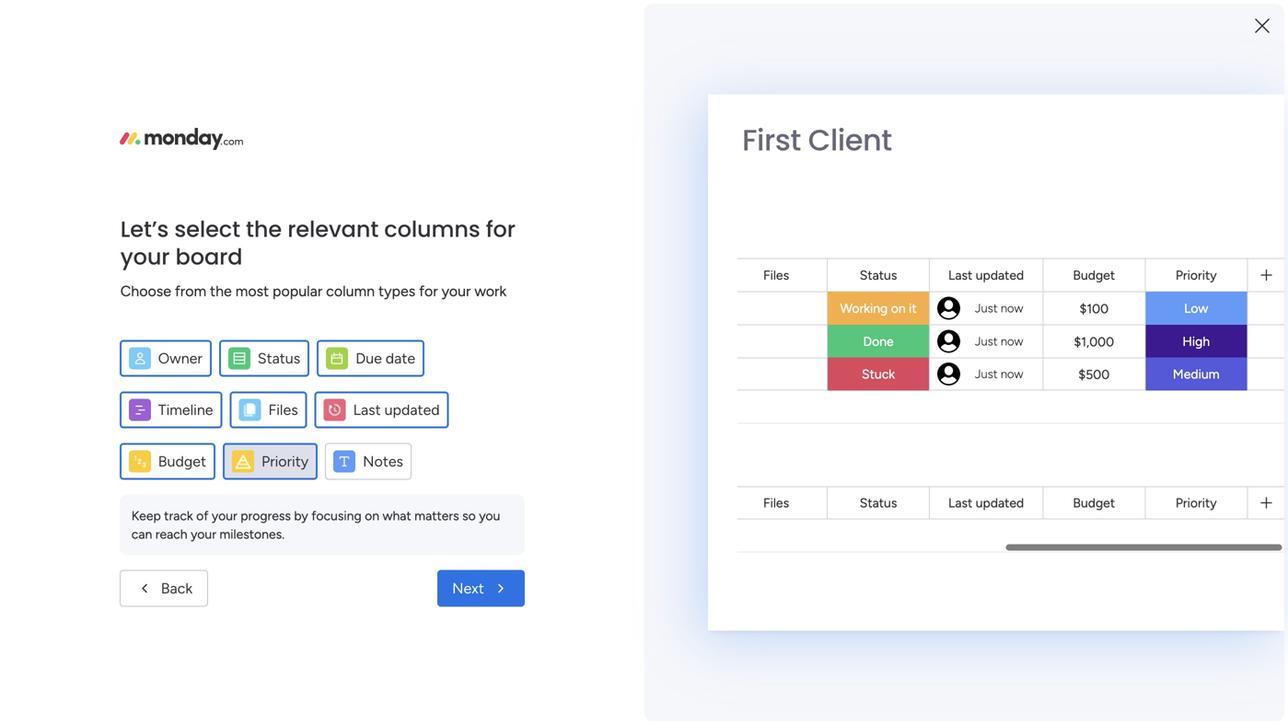 Task type: vqa. For each thing, say whether or not it's contained in the screenshot.
Management to the right
yes



Task type: describe. For each thing, give the bounding box(es) containing it.
1 vertical spatial workspace
[[483, 367, 545, 383]]

1 vertical spatial project management
[[334, 337, 476, 355]]

install our mobile app link
[[1012, 287, 1261, 307]]

status inside status button
[[258, 350, 300, 367]]

budget button
[[119, 443, 215, 480]]

undefined column icon image for files
[[239, 399, 261, 421]]

on
[[365, 508, 379, 524]]

board
[[175, 242, 243, 273]]

inspired
[[1064, 664, 1117, 681]]

templates
[[1079, 564, 1145, 581]]

select
[[174, 214, 240, 245]]

1 vertical spatial management
[[387, 337, 476, 355]]

&
[[1025, 664, 1034, 681]]

project management inside list box
[[43, 229, 164, 244]]

the for most
[[210, 283, 232, 300]]

get
[[1038, 664, 1060, 681]]

lottie animation image
[[0, 540, 235, 726]]

install our mobile app
[[1030, 288, 1167, 305]]

column
[[326, 283, 375, 300]]

what
[[383, 508, 411, 524]]

v2 user feedback image
[[1031, 68, 1045, 89]]

types
[[379, 283, 415, 300]]

0 vertical spatial last
[[948, 267, 973, 283]]

with
[[1206, 542, 1235, 559]]

quick
[[1158, 70, 1196, 87]]

workspaces
[[338, 502, 429, 521]]

notes button
[[325, 443, 412, 480]]

workspace image
[[315, 556, 359, 600]]

workspace for main workspace
[[78, 146, 151, 164]]

2 vertical spatial last updated
[[948, 495, 1024, 511]]

learn
[[984, 664, 1021, 681]]

feed
[[370, 439, 405, 459]]

client
[[808, 120, 892, 161]]

last inside last updated button
[[353, 401, 381, 419]]

your down of
[[191, 527, 216, 542]]

2 vertical spatial priority
[[1176, 495, 1217, 511]]

profile
[[1095, 265, 1134, 282]]

give
[[1052, 60, 1080, 76]]

due date
[[356, 350, 415, 367]]

you
[[479, 508, 500, 524]]

update
[[310, 439, 366, 459]]

due
[[356, 350, 382, 367]]

learn & get inspired
[[984, 664, 1117, 681]]

team
[[1068, 242, 1101, 258]]

your right of
[[212, 508, 237, 524]]

help button
[[1132, 673, 1196, 704]]

quick search button
[[1128, 60, 1261, 97]]

logo image
[[119, 128, 243, 150]]

made
[[1038, 564, 1075, 581]]

so
[[462, 508, 476, 524]]

owner
[[158, 350, 202, 367]]

undefined column icon image for last updated
[[324, 399, 346, 421]]

next
[[452, 580, 484, 598]]

of
[[196, 508, 209, 524]]

close my workspaces image
[[285, 501, 307, 523]]

notes
[[363, 453, 403, 471]]

management inside main workspace work management
[[427, 583, 508, 599]]

search
[[1200, 70, 1246, 87]]

let's
[[120, 214, 169, 245]]

relevant
[[287, 214, 379, 245]]

back button
[[119, 570, 208, 607]]

noah lott image
[[1237, 7, 1266, 37]]

0 vertical spatial priority
[[1176, 267, 1217, 283]]

owner button
[[119, 340, 212, 377]]

2 vertical spatial files
[[763, 495, 789, 511]]

choose from the most popular column types for your work
[[120, 283, 507, 300]]

your inside let's select the relevant columns for your board
[[120, 242, 170, 273]]

1 vertical spatial main
[[452, 367, 480, 383]]

choose
[[120, 283, 171, 300]]

0 vertical spatial status
[[860, 267, 897, 283]]

0 vertical spatial management
[[362, 367, 438, 383]]

2 horizontal spatial work
[[475, 283, 507, 300]]

complete profile link
[[1012, 263, 1261, 284]]

ready-
[[995, 564, 1038, 581]]

2 vertical spatial budget
[[1073, 495, 1115, 511]]

0 horizontal spatial work
[[331, 367, 359, 383]]

work management > main workspace
[[331, 367, 545, 383]]

help
[[1147, 679, 1180, 698]]

feedback
[[1052, 81, 1110, 97]]

undefined column icon image for priority
[[232, 451, 254, 473]]

last updated button
[[315, 392, 449, 429]]

your right types
[[442, 283, 471, 300]]

back
[[161, 580, 193, 598]]

give feedback
[[1052, 60, 1110, 97]]

updated inside button
[[385, 401, 440, 419]]

first
[[742, 120, 801, 161]]

focusing
[[311, 508, 362, 524]]

in
[[1135, 542, 1146, 559]]

my
[[310, 502, 334, 521]]

work inside main workspace work management
[[394, 583, 424, 599]]

keep track of your progress by focusing on what matters so you can reach your milestones.
[[131, 508, 500, 542]]

milestones.
[[220, 527, 285, 542]]

invite team members (0/1)
[[1030, 242, 1196, 258]]

reach
[[155, 527, 188, 542]]



Task type: locate. For each thing, give the bounding box(es) containing it.
last updated up feed
[[353, 401, 440, 419]]

install
[[1030, 288, 1067, 305]]

0 vertical spatial workspace
[[78, 146, 151, 164]]

0 vertical spatial management
[[88, 229, 164, 244]]

workspace for main workspace work management
[[412, 557, 492, 577]]

1 vertical spatial last updated
[[353, 401, 440, 419]]

complete profile
[[1030, 265, 1134, 282]]

status button
[[219, 340, 310, 377]]

1 vertical spatial work
[[331, 367, 359, 383]]

last
[[948, 267, 973, 283], [353, 401, 381, 419], [948, 495, 973, 511]]

>
[[441, 367, 449, 383]]

track
[[164, 508, 193, 524]]

2 vertical spatial status
[[860, 495, 897, 511]]

priority down (0/1)
[[1176, 267, 1217, 283]]

circle o image for complete
[[1012, 267, 1024, 281]]

circle o image left install
[[1012, 290, 1024, 304]]

1 vertical spatial updated
[[385, 401, 440, 419]]

updated up boost
[[976, 495, 1024, 511]]

from
[[175, 283, 206, 300]]

0 vertical spatial budget
[[1073, 267, 1115, 283]]

project inside list box
[[43, 229, 85, 244]]

first client
[[742, 120, 892, 161]]

project left let's
[[43, 229, 85, 244]]

update feed (inbox)
[[310, 439, 464, 459]]

budget down the timeline
[[158, 453, 206, 471]]

main workspace
[[42, 146, 151, 164]]

0 horizontal spatial management
[[88, 229, 164, 244]]

0 vertical spatial project
[[43, 229, 85, 244]]

updated left complete
[[976, 267, 1024, 283]]

your inside the boost your workflow in minutes with ready-made templates
[[1038, 542, 1067, 559]]

priority button
[[223, 443, 318, 480]]

2 vertical spatial last
[[948, 495, 973, 511]]

mobile
[[1096, 288, 1138, 305]]

last updated inside button
[[353, 401, 440, 419]]

workspace
[[78, 146, 151, 164], [483, 367, 545, 383], [412, 557, 492, 577]]

1 horizontal spatial project management
[[334, 337, 476, 355]]

workspace up let's
[[78, 146, 151, 164]]

timeline button
[[119, 392, 222, 429]]

2 horizontal spatial main
[[452, 367, 480, 383]]

main for main workspace
[[42, 146, 75, 164]]

1 horizontal spatial management
[[387, 337, 476, 355]]

files
[[763, 267, 789, 283], [268, 401, 298, 419], [763, 495, 789, 511]]

the inside let's select the relevant columns for your board
[[246, 214, 282, 245]]

undefined column icon image
[[239, 399, 261, 421], [324, 399, 346, 421], [232, 451, 254, 473]]

project management list box
[[0, 217, 235, 501]]

workspace up the next
[[412, 557, 492, 577]]

1 horizontal spatial for
[[486, 214, 516, 245]]

the
[[246, 214, 282, 245], [210, 283, 232, 300]]

minutes
[[1150, 542, 1203, 559]]

updated
[[976, 267, 1024, 283], [385, 401, 440, 419], [976, 495, 1024, 511]]

complete
[[1030, 265, 1092, 282]]

the right "select"
[[246, 214, 282, 245]]

for
[[486, 214, 516, 245], [419, 283, 438, 300]]

members
[[1105, 242, 1162, 258]]

(inbox)
[[409, 439, 464, 459]]

getting started element
[[984, 698, 1261, 726]]

due date button
[[317, 340, 425, 377]]

main for main workspace work management
[[372, 557, 408, 577]]

for inside let's select the relevant columns for your board
[[486, 214, 516, 245]]

0 vertical spatial updated
[[976, 267, 1024, 283]]

work left the next
[[394, 583, 424, 599]]

0 vertical spatial circle o image
[[1012, 267, 1024, 281]]

priority up minutes
[[1176, 495, 1217, 511]]

invite
[[1030, 242, 1065, 258]]

updated down the work management > main workspace
[[385, 401, 440, 419]]

let's select the relevant columns for your board
[[120, 214, 516, 273]]

1 vertical spatial budget
[[158, 453, 206, 471]]

1 vertical spatial management
[[427, 583, 508, 599]]

main inside button
[[42, 146, 75, 164]]

project
[[43, 229, 85, 244], [334, 337, 384, 355]]

main workspace button
[[13, 140, 183, 171]]

by
[[294, 508, 308, 524]]

undefined column icon image down status button
[[239, 399, 261, 421]]

1 vertical spatial for
[[419, 283, 438, 300]]

0 vertical spatial files
[[763, 267, 789, 283]]

management
[[88, 229, 164, 244], [387, 337, 476, 355]]

undefined column icon image up update
[[324, 399, 346, 421]]

for right columns at the top of the page
[[486, 214, 516, 245]]

matters
[[415, 508, 459, 524]]

your up made
[[1038, 542, 1067, 559]]

popular
[[273, 283, 323, 300]]

1 circle o image from the top
[[1012, 267, 1024, 281]]

2 vertical spatial updated
[[976, 495, 1024, 511]]

open update feed (inbox) image
[[285, 438, 307, 460]]

our
[[1070, 288, 1093, 305]]

undefined column icon image inside priority button
[[232, 451, 254, 473]]

1 horizontal spatial work
[[394, 583, 424, 599]]

undefined column icon image left open update feed (inbox) icon
[[232, 451, 254, 473]]

for right types
[[419, 283, 438, 300]]

0 vertical spatial main
[[42, 146, 75, 164]]

my workspaces
[[310, 502, 429, 521]]

circle o image for install
[[1012, 290, 1024, 304]]

next button
[[437, 570, 525, 607]]

files inside files button
[[268, 401, 298, 419]]

0 horizontal spatial lottie animation element
[[0, 540, 235, 726]]

0 horizontal spatial main
[[42, 146, 75, 164]]

work right component image
[[331, 367, 359, 383]]

app
[[1141, 288, 1167, 305]]

keep
[[131, 508, 161, 524]]

2 vertical spatial work
[[394, 583, 424, 599]]

budget
[[1073, 267, 1115, 283], [158, 453, 206, 471], [1073, 495, 1115, 511]]

undefined column icon image inside files button
[[239, 399, 261, 421]]

1 vertical spatial the
[[210, 283, 232, 300]]

boost
[[995, 542, 1034, 559]]

circle o image left complete
[[1012, 267, 1024, 281]]

circle o image inside install our mobile app link
[[1012, 290, 1024, 304]]

0 vertical spatial last updated
[[948, 267, 1024, 283]]

1 horizontal spatial lottie animation element
[[588, 44, 1105, 114]]

0 horizontal spatial project
[[43, 229, 85, 244]]

last updated up boost
[[948, 495, 1024, 511]]

0 vertical spatial lottie animation element
[[588, 44, 1105, 114]]

the for relevant
[[246, 214, 282, 245]]

option
[[0, 220, 235, 224]]

budget inside budget button
[[158, 453, 206, 471]]

quick search
[[1158, 70, 1246, 87]]

1 vertical spatial lottie animation element
[[0, 540, 235, 726]]

project management up choose
[[43, 229, 164, 244]]

last updated left complete
[[948, 267, 1024, 283]]

date
[[386, 350, 415, 367]]

1 vertical spatial circle o image
[[1012, 290, 1024, 304]]

project management
[[43, 229, 164, 244], [334, 337, 476, 355]]

workspace inside main workspace work management
[[412, 557, 492, 577]]

1 horizontal spatial the
[[246, 214, 282, 245]]

management inside list box
[[88, 229, 164, 244]]

most
[[235, 283, 269, 300]]

(0/1)
[[1166, 242, 1196, 258]]

0 vertical spatial for
[[486, 214, 516, 245]]

1 vertical spatial status
[[258, 350, 300, 367]]

your up choose
[[120, 242, 170, 273]]

1 vertical spatial project
[[334, 337, 384, 355]]

main workspace work management
[[372, 557, 508, 599]]

work
[[475, 283, 507, 300], [331, 367, 359, 383], [394, 583, 424, 599]]

main inside main workspace work management
[[372, 557, 408, 577]]

templates image image
[[1001, 398, 1244, 525]]

lottie animation element
[[588, 44, 1105, 114], [0, 540, 235, 726]]

1 vertical spatial files
[[268, 401, 298, 419]]

0 horizontal spatial for
[[419, 283, 438, 300]]

v2 bolt switch image
[[1143, 69, 1154, 89]]

2 vertical spatial main
[[372, 557, 408, 577]]

your
[[120, 242, 170, 273], [442, 283, 471, 300], [212, 508, 237, 524], [191, 527, 216, 542], [1038, 542, 1067, 559]]

priority inside button
[[262, 453, 309, 471]]

1 vertical spatial last
[[353, 401, 381, 419]]

priority
[[1176, 267, 1217, 283], [262, 453, 309, 471], [1176, 495, 1217, 511]]

2 circle o image from the top
[[1012, 290, 1024, 304]]

0 horizontal spatial the
[[210, 283, 232, 300]]

status
[[860, 267, 897, 283], [258, 350, 300, 367], [860, 495, 897, 511]]

boost your workflow in minutes with ready-made templates
[[995, 542, 1235, 581]]

1 horizontal spatial project
[[334, 337, 384, 355]]

circle o image inside complete profile link
[[1012, 267, 1024, 281]]

main
[[42, 146, 75, 164], [452, 367, 480, 383], [372, 557, 408, 577]]

workspace right >
[[483, 367, 545, 383]]

public board image
[[308, 336, 328, 356]]

invite team members (0/1) link
[[1030, 240, 1261, 260]]

1 horizontal spatial main
[[372, 557, 408, 577]]

workspace inside main workspace button
[[78, 146, 151, 164]]

work down columns at the top of the page
[[475, 283, 507, 300]]

1 vertical spatial priority
[[262, 453, 309, 471]]

0 horizontal spatial project management
[[43, 229, 164, 244]]

undefined column icon image inside last updated button
[[324, 399, 346, 421]]

0 vertical spatial project management
[[43, 229, 164, 244]]

timeline
[[158, 401, 213, 419]]

project management up the work management > main workspace
[[334, 337, 476, 355]]

can
[[131, 527, 152, 542]]

management
[[362, 367, 438, 383], [427, 583, 508, 599]]

budget up install our mobile app
[[1073, 267, 1115, 283]]

project right "public board" icon on the left
[[334, 337, 384, 355]]

component image
[[308, 365, 324, 382]]

circle o image
[[1012, 267, 1024, 281], [1012, 290, 1024, 304]]

management up the work management > main workspace
[[387, 337, 476, 355]]

progress
[[241, 508, 291, 524]]

last updated
[[948, 267, 1024, 283], [353, 401, 440, 419], [948, 495, 1024, 511]]

0 vertical spatial the
[[246, 214, 282, 245]]

priority up 'close my workspaces' 'image'
[[262, 453, 309, 471]]

management up choose
[[88, 229, 164, 244]]

workflow
[[1070, 542, 1131, 559]]

2 vertical spatial workspace
[[412, 557, 492, 577]]

budget up the "workflow"
[[1073, 495, 1115, 511]]

the right from
[[210, 283, 232, 300]]

files button
[[230, 392, 307, 429]]

0 vertical spatial work
[[475, 283, 507, 300]]



